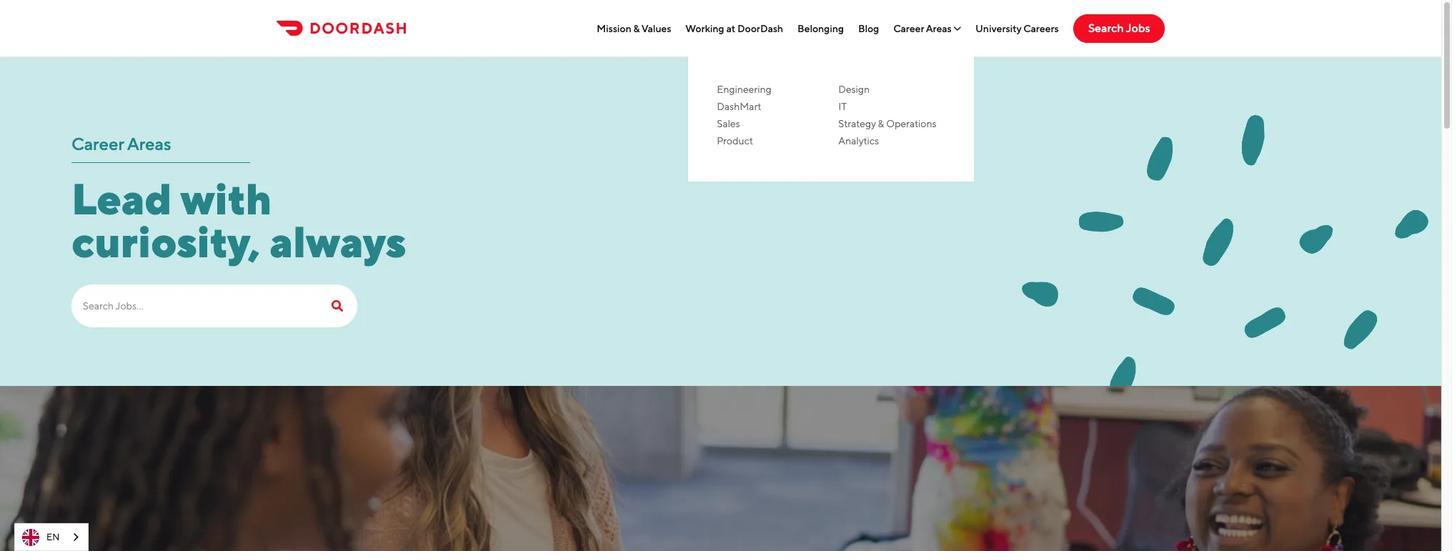 Task type: locate. For each thing, give the bounding box(es) containing it.
product
[[717, 135, 753, 146]]

1 horizontal spatial career
[[894, 23, 924, 34]]

en
[[46, 531, 60, 542]]

0 horizontal spatial &
[[634, 23, 640, 34]]

curiosity,
[[71, 216, 260, 266]]

university careers link
[[976, 23, 1059, 34]]

1 vertical spatial &
[[878, 118, 884, 129]]

& right strategy
[[878, 118, 884, 129]]

belonging link
[[798, 23, 844, 34]]

none submit inside the styleguide form element
[[320, 284, 357, 327]]

areas up lead
[[127, 133, 171, 153]]

engineering
[[717, 83, 772, 95]]

dashmart link
[[717, 100, 761, 112]]

areas left 
[[926, 23, 952, 34]]

1 vertical spatial areas
[[127, 133, 171, 153]]

engineering link
[[717, 83, 772, 95]]

career
[[894, 23, 924, 34], [71, 133, 124, 153]]

&
[[634, 23, 640, 34], [878, 118, 884, 129]]

jobs
[[1126, 21, 1150, 35]]

areas
[[926, 23, 952, 34], [127, 133, 171, 153]]

list
[[597, 14, 1059, 181]]

1 horizontal spatial areas
[[926, 23, 952, 34]]

career areas
[[71, 133, 171, 153]]

career for career areas
[[71, 133, 124, 153]]

blog
[[858, 23, 879, 34]]

0 vertical spatial career
[[894, 23, 924, 34]]

0 horizontal spatial areas
[[127, 133, 171, 153]]

1 horizontal spatial &
[[878, 118, 884, 129]]

belonging
[[798, 23, 844, 34]]

& inside the design it strategy & operations analytics
[[878, 118, 884, 129]]

english flag image
[[22, 529, 39, 546]]

values
[[642, 23, 671, 34]]

career right blog link
[[894, 23, 924, 34]]

styleguide form element
[[71, 284, 357, 334]]

design link
[[838, 83, 870, 95]]

1 vertical spatial career
[[71, 133, 124, 153]]

at
[[726, 23, 735, 34]]

search jobs link
[[1073, 14, 1165, 42]]

0 horizontal spatial career
[[71, 133, 124, 153]]

career up lead
[[71, 133, 124, 153]]

strategy & operations link
[[838, 118, 937, 129]]

career for career areas 
[[894, 23, 924, 34]]

& left values
[[634, 23, 640, 34]]

with
[[180, 173, 272, 223]]

0 vertical spatial areas
[[926, 23, 952, 34]]

Language field
[[14, 523, 89, 551]]

dashmart
[[717, 100, 761, 112]]

areas inside list
[[926, 23, 952, 34]]

None submit
[[320, 284, 357, 327]]

blog link
[[858, 23, 879, 34]]



Task type: describe. For each thing, give the bounding box(es) containing it.
mission & values
[[597, 23, 671, 34]]

mission & values link
[[597, 23, 671, 34]]

university careers
[[976, 23, 1059, 34]]

working at doordash
[[686, 23, 783, 34]]

always
[[270, 216, 406, 266]]

doordash
[[738, 23, 783, 34]]

areas for career areas
[[127, 133, 171, 153]]

lead
[[71, 173, 172, 223]]

university
[[976, 23, 1021, 34]]

analytics
[[838, 135, 879, 146]]

strategy
[[838, 118, 876, 129]]

list containing mission & values
[[597, 14, 1059, 181]]

sales
[[717, 118, 740, 129]]

careers
[[1024, 23, 1059, 34]]

working
[[686, 23, 724, 34]]

working at doordash link
[[686, 23, 783, 34]]

career areas 
[[894, 23, 961, 34]]

0 vertical spatial &
[[634, 23, 640, 34]]

Search Jobs... text field
[[71, 284, 320, 327]]

it
[[838, 100, 847, 112]]


[[954, 23, 961, 33]]

operations
[[886, 118, 937, 129]]

analytics link
[[838, 135, 879, 146]]

design
[[838, 83, 870, 95]]

mission
[[597, 23, 631, 34]]

search
[[1088, 21, 1124, 35]]

product link
[[717, 135, 753, 146]]

en link
[[15, 524, 88, 550]]

sales link
[[717, 118, 740, 129]]

it link
[[838, 100, 847, 112]]

lead with curiosity, always
[[71, 173, 425, 266]]

engineering dashmart sales product
[[717, 83, 772, 146]]

areas for career areas 
[[926, 23, 952, 34]]

home image
[[277, 21, 406, 36]]

search jobs
[[1088, 21, 1150, 35]]

design it strategy & operations analytics
[[838, 83, 937, 146]]



Task type: vqa. For each thing, say whether or not it's contained in the screenshot.
Mission & Values
yes



